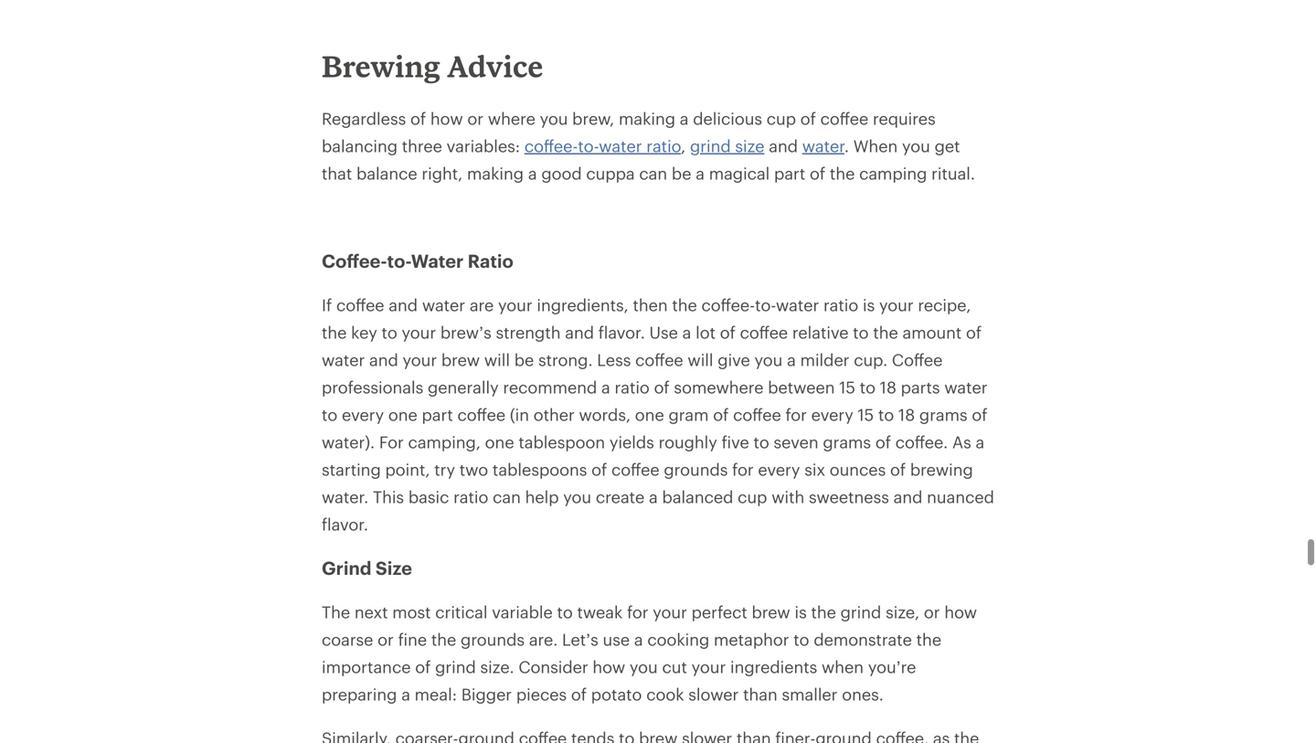 Task type: vqa. For each thing, say whether or not it's contained in the screenshot.
topmost 18
yes



Task type: locate. For each thing, give the bounding box(es) containing it.
part inside . when you get that balance right, making a good cuppa can be a magical part of the camping ritual.
[[774, 164, 806, 183]]

importance
[[322, 657, 411, 677]]

use
[[649, 323, 678, 342]]

making up . when you get that balance right, making a good cuppa can be a magical part of the camping ritual. on the top of the page
[[619, 109, 675, 128]]

coffee-
[[524, 136, 578, 156], [702, 295, 755, 315]]

for up seven on the bottom right
[[786, 405, 807, 424]]

one down (in
[[485, 433, 514, 452]]

0 horizontal spatial be
[[514, 350, 534, 369]]

good
[[541, 164, 582, 183]]

size.
[[480, 657, 514, 677]]

making inside . when you get that balance right, making a good cuppa can be a magical part of the camping ritual.
[[467, 164, 524, 183]]

lot
[[696, 323, 716, 342]]

making for right,
[[467, 164, 524, 183]]

will
[[484, 350, 510, 369], [688, 350, 713, 369]]

you inside the next most critical variable to tweak for your perfect brew is the grind size, or how coarse or fine the grounds are. let's use a cooking metaphor to demonstrate the importance of grind size. consider how you cut your ingredients when you're preparing a meal: bigger pieces of potato cook slower than smaller ones.
[[630, 657, 658, 677]]

0 horizontal spatial 15
[[839, 378, 856, 397]]

2 vertical spatial to-
[[755, 295, 776, 315]]

brewing
[[910, 460, 973, 479]]

2 horizontal spatial every
[[811, 405, 853, 424]]

0 vertical spatial cup
[[767, 109, 796, 128]]

parts
[[901, 378, 940, 397]]

brew up generally
[[441, 350, 480, 369]]

18 left parts
[[880, 378, 897, 397]]

1 vertical spatial making
[[467, 164, 524, 183]]

0 vertical spatial 18
[[880, 378, 897, 397]]

,
[[681, 136, 686, 156]]

the right fine
[[431, 630, 456, 649]]

of up create
[[592, 460, 607, 479]]

a up words,
[[601, 378, 610, 397]]

metaphor
[[714, 630, 789, 649]]

cup
[[767, 109, 796, 128], [738, 487, 767, 507]]

give
[[718, 350, 750, 369]]

size
[[376, 557, 412, 579]]

1 vertical spatial how
[[944, 603, 977, 622]]

strong.
[[538, 350, 593, 369]]

0 vertical spatial grounds
[[664, 460, 728, 479]]

two
[[460, 460, 488, 479]]

are. let's
[[529, 630, 598, 649]]

perfect
[[692, 603, 747, 622]]

is inside the next most critical variable to tweak for your perfect brew is the grind size, or how coarse or fine the grounds are. let's use a cooking metaphor to demonstrate the importance of grind size. consider how you cut your ingredients when you're preparing a meal: bigger pieces of potato cook slower than smaller ones.
[[795, 603, 807, 622]]

advice
[[447, 49, 543, 84]]

a right as
[[976, 433, 985, 452]]

is up ingredients at the bottom of page
[[795, 603, 807, 622]]

every
[[342, 405, 384, 424], [811, 405, 853, 424], [758, 460, 800, 479]]

requires
[[873, 109, 936, 128]]

will down lot
[[688, 350, 713, 369]]

0 vertical spatial is
[[863, 295, 875, 315]]

is up the cup.
[[863, 295, 875, 315]]

0 horizontal spatial 18
[[880, 378, 897, 397]]

0 horizontal spatial brew
[[441, 350, 480, 369]]

and
[[769, 136, 798, 156], [389, 295, 418, 315], [565, 323, 594, 342], [369, 350, 398, 369], [894, 487, 923, 507]]

a left good
[[528, 164, 537, 183]]

1 horizontal spatial is
[[863, 295, 875, 315]]

one up the yields
[[635, 405, 664, 424]]

0 vertical spatial flavor.
[[598, 323, 645, 342]]

2 horizontal spatial grind
[[841, 603, 881, 622]]

0 horizontal spatial for
[[627, 603, 648, 622]]

part
[[774, 164, 806, 183], [422, 405, 453, 424]]

of up the gram
[[654, 378, 670, 397]]

how inside regardless of how or where you brew, making a delicious cup of coffee requires balancing three variables:
[[430, 109, 463, 128]]

your up slower
[[692, 657, 726, 677]]

0 horizontal spatial will
[[484, 350, 510, 369]]

or inside regardless of how or where you brew, making a delicious cup of coffee requires balancing three variables:
[[467, 109, 484, 128]]

or right size,
[[924, 603, 940, 622]]

right,
[[422, 164, 463, 183]]

of down somewhere
[[713, 405, 729, 424]]

0 horizontal spatial making
[[467, 164, 524, 183]]

to- for coffee-
[[578, 136, 599, 156]]

the
[[322, 603, 350, 622]]

milder
[[800, 350, 850, 369]]

relative
[[792, 323, 849, 342]]

grind right ,
[[690, 136, 731, 156]]

this
[[373, 487, 404, 507]]

0 vertical spatial coffee-
[[524, 136, 578, 156]]

every down professionals at the bottom left
[[342, 405, 384, 424]]

water up relative
[[776, 295, 819, 315]]

1 vertical spatial for
[[732, 460, 754, 479]]

.
[[844, 136, 849, 156]]

coffee up give
[[740, 323, 788, 342]]

grams
[[919, 405, 968, 424], [823, 433, 871, 452]]

cooking
[[647, 630, 710, 649]]

cook
[[646, 685, 684, 704]]

1 horizontal spatial brew
[[752, 603, 790, 622]]

1 vertical spatial coffee-
[[702, 295, 755, 315]]

1 horizontal spatial will
[[688, 350, 713, 369]]

1 horizontal spatial one
[[485, 433, 514, 452]]

0 vertical spatial grind
[[690, 136, 731, 156]]

cup right delicious
[[767, 109, 796, 128]]

tablespoon
[[519, 433, 605, 452]]

1 horizontal spatial be
[[672, 164, 691, 183]]

grams up ounces
[[823, 433, 871, 452]]

slower
[[688, 685, 739, 704]]

the down .
[[830, 164, 855, 183]]

2 vertical spatial for
[[627, 603, 648, 622]]

and down coffee-to-water ratio
[[389, 295, 418, 315]]

when
[[853, 136, 898, 156]]

0 vertical spatial brew
[[441, 350, 480, 369]]

yields
[[610, 433, 654, 452]]

part up camping,
[[422, 405, 453, 424]]

professionals
[[322, 378, 423, 397]]

1 vertical spatial part
[[422, 405, 453, 424]]

1 horizontal spatial flavor.
[[598, 323, 645, 342]]

1 horizontal spatial or
[[467, 109, 484, 128]]

15
[[839, 378, 856, 397], [858, 405, 874, 424]]

1 vertical spatial be
[[514, 350, 534, 369]]

0 horizontal spatial is
[[795, 603, 807, 622]]

brew inside the next most critical variable to tweak for your perfect brew is the grind size, or how coarse or fine the grounds are. let's use a cooking metaphor to demonstrate the importance of grind size. consider how you cut your ingredients when you're preparing a meal: bigger pieces of potato cook slower than smaller ones.
[[752, 603, 790, 622]]

sweetness
[[809, 487, 889, 507]]

or up 'variables:'
[[467, 109, 484, 128]]

coffee up .
[[820, 109, 869, 128]]

you down requires
[[902, 136, 930, 156]]

0 horizontal spatial flavor.
[[322, 515, 368, 534]]

1 horizontal spatial grams
[[919, 405, 968, 424]]

1 horizontal spatial grounds
[[664, 460, 728, 479]]

tablespoons
[[493, 460, 587, 479]]

1 horizontal spatial 15
[[858, 405, 874, 424]]

0 vertical spatial can
[[639, 164, 667, 183]]

flavor. down 'water.'
[[322, 515, 368, 534]]

water up cuppa
[[599, 136, 642, 156]]

0 horizontal spatial to-
[[387, 250, 411, 272]]

amount
[[903, 323, 962, 342]]

0 vertical spatial to-
[[578, 136, 599, 156]]

how right size,
[[944, 603, 977, 622]]

grounds up balanced
[[664, 460, 728, 479]]

every up with
[[758, 460, 800, 479]]

grind size
[[322, 557, 416, 579]]

you're
[[868, 657, 916, 677]]

the right then at top
[[672, 295, 697, 315]]

you left cut
[[630, 657, 658, 677]]

1 vertical spatial is
[[795, 603, 807, 622]]

2 horizontal spatial how
[[944, 603, 977, 622]]

ritual.
[[932, 164, 975, 183]]

you right give
[[755, 350, 783, 369]]

can down coffee-to-water ratio , grind size and water
[[639, 164, 667, 183]]

grind up demonstrate
[[841, 603, 881, 622]]

0 vertical spatial how
[[430, 109, 463, 128]]

of up three
[[410, 109, 426, 128]]

0 vertical spatial be
[[672, 164, 691, 183]]

cup left with
[[738, 487, 767, 507]]

1 horizontal spatial making
[[619, 109, 675, 128]]

0 horizontal spatial grind
[[435, 657, 476, 677]]

can inside 'if coffee and water are your ingredients, then the coffee-to-water ratio is your recipe, the key to your brew's strength and flavor. use a lot of coffee relative to the amount of water and your brew will be strong. less coffee will give you a milder cup. coffee professionals generally recommend a ratio of somewhere between 15 to 18 parts water to every one part coffee (in other words, one gram of coffee for every 15 to 18 grams of water). for camping, one tablespoon yields roughly five to seven grams of coffee. as a starting point, try two tablespoons of coffee grounds for every six ounces of brewing water. this basic ratio can help you create a balanced cup with sweetness and nuanced flavor.'
[[493, 487, 521, 507]]

. when you get that balance right, making a good cuppa can be a magical part of the camping ritual.
[[322, 136, 984, 183]]

a left lot
[[682, 323, 691, 342]]

of down fine
[[415, 657, 431, 677]]

1 vertical spatial can
[[493, 487, 521, 507]]

you left brew,
[[540, 109, 568, 128]]

making down 'variables:'
[[467, 164, 524, 183]]

2 will from the left
[[688, 350, 713, 369]]

roughly
[[659, 433, 717, 452]]

0 vertical spatial part
[[774, 164, 806, 183]]

to
[[382, 323, 397, 342], [853, 323, 869, 342], [860, 378, 876, 397], [322, 405, 338, 424], [878, 405, 894, 424], [754, 433, 769, 452], [557, 603, 573, 622], [794, 630, 809, 649]]

how down the use on the bottom left
[[593, 657, 625, 677]]

1 horizontal spatial grind
[[690, 136, 731, 156]]

0 horizontal spatial part
[[422, 405, 453, 424]]

will down strength
[[484, 350, 510, 369]]

15 down the milder
[[839, 378, 856, 397]]

be down strength
[[514, 350, 534, 369]]

part down water link
[[774, 164, 806, 183]]

the up demonstrate
[[811, 603, 836, 622]]

nuanced
[[927, 487, 994, 507]]

brew up metaphor
[[752, 603, 790, 622]]

brewing advice
[[322, 49, 543, 84]]

grounds up the "size."
[[461, 630, 525, 649]]

water left when
[[802, 136, 844, 156]]

to- inside 'if coffee and water are your ingredients, then the coffee-to-water ratio is your recipe, the key to your brew's strength and flavor. use a lot of coffee relative to the amount of water and your brew will be strong. less coffee will give you a milder cup. coffee professionals generally recommend a ratio of somewhere between 15 to 18 parts water to every one part coffee (in other words, one gram of coffee for every 15 to 18 grams of water). for camping, one tablespoon yields roughly five to seven grams of coffee. as a starting point, try two tablespoons of coffee grounds for every six ounces of brewing water. this basic ratio can help you create a balanced cup with sweetness and nuanced flavor.'
[[755, 295, 776, 315]]

1 horizontal spatial for
[[732, 460, 754, 479]]

be inside 'if coffee and water are your ingredients, then the coffee-to-water ratio is your recipe, the key to your brew's strength and flavor. use a lot of coffee relative to the amount of water and your brew will be strong. less coffee will give you a milder cup. coffee professionals generally recommend a ratio of somewhere between 15 to 18 parts water to every one part coffee (in other words, one gram of coffee for every 15 to 18 grams of water). for camping, one tablespoon yields roughly five to seven grams of coffee. as a starting point, try two tablespoons of coffee grounds for every six ounces of brewing water. this basic ratio can help you create a balanced cup with sweetness and nuanced flavor.'
[[514, 350, 534, 369]]

1 vertical spatial grounds
[[461, 630, 525, 649]]

1 vertical spatial 15
[[858, 405, 874, 424]]

of right pieces
[[571, 685, 587, 704]]

of
[[410, 109, 426, 128], [800, 109, 816, 128], [810, 164, 826, 183], [720, 323, 736, 342], [966, 323, 982, 342], [654, 378, 670, 397], [713, 405, 729, 424], [972, 405, 988, 424], [875, 433, 891, 452], [592, 460, 607, 479], [890, 460, 906, 479], [415, 657, 431, 677], [571, 685, 587, 704]]

and right size
[[769, 136, 798, 156]]

0 vertical spatial 15
[[839, 378, 856, 397]]

your
[[498, 295, 533, 315], [879, 295, 914, 315], [402, 323, 436, 342], [403, 350, 437, 369], [653, 603, 687, 622], [692, 657, 726, 677]]

0 vertical spatial grams
[[919, 405, 968, 424]]

1 vertical spatial grind
[[841, 603, 881, 622]]

0 vertical spatial or
[[467, 109, 484, 128]]

1 vertical spatial to-
[[387, 250, 411, 272]]

and up professionals at the bottom left
[[369, 350, 398, 369]]

of down 'recipe,'
[[966, 323, 982, 342]]

to-
[[578, 136, 599, 156], [387, 250, 411, 272], [755, 295, 776, 315]]

0 horizontal spatial can
[[493, 487, 521, 507]]

size,
[[886, 603, 920, 622]]

1 horizontal spatial to-
[[578, 136, 599, 156]]

gram
[[669, 405, 709, 424]]

15 down the cup.
[[858, 405, 874, 424]]

key
[[351, 323, 377, 342]]

for up the use on the bottom left
[[627, 603, 648, 622]]

grams up as
[[919, 405, 968, 424]]

coffee.
[[895, 433, 948, 452]]

grounds
[[664, 460, 728, 479], [461, 630, 525, 649]]

how up three
[[430, 109, 463, 128]]

1 vertical spatial cup
[[738, 487, 767, 507]]

water down key
[[322, 350, 365, 369]]

2 vertical spatial or
[[378, 630, 394, 649]]

coffee
[[820, 109, 869, 128], [336, 295, 384, 315], [740, 323, 788, 342], [635, 350, 683, 369], [457, 405, 506, 424], [733, 405, 781, 424], [612, 460, 660, 479]]

1 vertical spatial brew
[[752, 603, 790, 622]]

0 vertical spatial making
[[619, 109, 675, 128]]

1 horizontal spatial 18
[[899, 405, 915, 424]]

2 horizontal spatial to-
[[755, 295, 776, 315]]

for down five
[[732, 460, 754, 479]]

a up "between"
[[787, 350, 796, 369]]

18 down parts
[[899, 405, 915, 424]]

2 horizontal spatial or
[[924, 603, 940, 622]]

can left help
[[493, 487, 521, 507]]

or
[[467, 109, 484, 128], [924, 603, 940, 622], [378, 630, 394, 649]]

coffee- inside 'if coffee and water are your ingredients, then the coffee-to-water ratio is your recipe, the key to your brew's strength and flavor. use a lot of coffee relative to the amount of water and your brew will be strong. less coffee will give you a milder cup. coffee professionals generally recommend a ratio of somewhere between 15 to 18 parts water to every one part coffee (in other words, one gram of coffee for every 15 to 18 grams of water). for camping, one tablespoon yields roughly five to seven grams of coffee. as a starting point, try two tablespoons of coffee grounds for every six ounces of brewing water. this basic ratio can help you create a balanced cup with sweetness and nuanced flavor.'
[[702, 295, 755, 315]]

brew
[[441, 350, 480, 369], [752, 603, 790, 622]]

1 vertical spatial grams
[[823, 433, 871, 452]]

most
[[392, 603, 431, 622]]

be inside . when you get that balance right, making a good cuppa can be a magical part of the camping ritual.
[[672, 164, 691, 183]]

0 horizontal spatial how
[[430, 109, 463, 128]]

coffee- up good
[[524, 136, 578, 156]]

every down "between"
[[811, 405, 853, 424]]

you inside . when you get that balance right, making a good cuppa can be a magical part of the camping ritual.
[[902, 136, 930, 156]]

one up for
[[388, 405, 417, 424]]

0 horizontal spatial grounds
[[461, 630, 525, 649]]

flavor.
[[598, 323, 645, 342], [322, 515, 368, 534]]

a down coffee-to-water ratio , grind size and water
[[696, 164, 705, 183]]

1 horizontal spatial coffee-
[[702, 295, 755, 315]]

1 horizontal spatial part
[[774, 164, 806, 183]]

of down water link
[[810, 164, 826, 183]]

less
[[597, 350, 631, 369]]

2 vertical spatial how
[[593, 657, 625, 677]]

flavor. up the less
[[598, 323, 645, 342]]

making inside regardless of how or where you brew, making a delicious cup of coffee requires balancing three variables:
[[619, 109, 675, 128]]

or left fine
[[378, 630, 394, 649]]

1 will from the left
[[484, 350, 510, 369]]

try
[[434, 460, 455, 479]]

2 horizontal spatial for
[[786, 405, 807, 424]]

grind up meal:
[[435, 657, 476, 677]]

ratio
[[468, 250, 514, 272]]

words,
[[579, 405, 631, 424]]

ounces
[[830, 460, 886, 479]]

1 horizontal spatial can
[[639, 164, 667, 183]]



Task type: describe. For each thing, give the bounding box(es) containing it.
between
[[768, 378, 835, 397]]

camping
[[859, 164, 927, 183]]

the down if
[[322, 323, 347, 342]]

balancing
[[322, 136, 398, 156]]

than
[[743, 685, 778, 704]]

coffee-to-water ratio , grind size and water
[[524, 136, 844, 156]]

coffee up five
[[733, 405, 781, 424]]

then
[[633, 295, 668, 315]]

of up water link
[[800, 109, 816, 128]]

somewhere
[[674, 378, 764, 397]]

you right help
[[563, 487, 591, 507]]

meal:
[[415, 685, 457, 704]]

cup inside regardless of how or where you brew, making a delicious cup of coffee requires balancing three variables:
[[767, 109, 796, 128]]

cuppa
[[586, 164, 635, 183]]

water link
[[802, 136, 844, 156]]

your up strength
[[498, 295, 533, 315]]

six
[[805, 460, 825, 479]]

when
[[822, 657, 864, 677]]

smaller
[[782, 685, 838, 704]]

your up amount
[[879, 295, 914, 315]]

2 horizontal spatial one
[[635, 405, 664, 424]]

basic
[[408, 487, 449, 507]]

1 horizontal spatial how
[[593, 657, 625, 677]]

next
[[355, 603, 388, 622]]

the down size,
[[916, 630, 941, 649]]

seven
[[774, 433, 819, 452]]

of down coffee.
[[890, 460, 906, 479]]

1 vertical spatial or
[[924, 603, 940, 622]]

a right the use on the bottom left
[[634, 630, 643, 649]]

the inside . when you get that balance right, making a good cuppa can be a magical part of the camping ritual.
[[830, 164, 855, 183]]

the up the cup.
[[873, 323, 898, 342]]

brewing
[[322, 49, 440, 84]]

0 horizontal spatial every
[[342, 405, 384, 424]]

and down ingredients,
[[565, 323, 594, 342]]

balance
[[356, 164, 417, 183]]

coffee-to-water ratio
[[322, 250, 518, 272]]

coffee up key
[[336, 295, 384, 315]]

grounds inside the next most critical variable to tweak for your perfect brew is the grind size, or how coarse or fine the grounds are. let's use a cooking metaphor to demonstrate the importance of grind size. consider how you cut your ingredients when you're preparing a meal: bigger pieces of potato cook slower than smaller ones.
[[461, 630, 525, 649]]

regardless
[[322, 109, 406, 128]]

starting
[[322, 460, 381, 479]]

delicious
[[693, 109, 762, 128]]

your up cooking
[[653, 603, 687, 622]]

coffee-
[[322, 250, 387, 272]]

brew inside 'if coffee and water are your ingredients, then the coffee-to-water ratio is your recipe, the key to your brew's strength and flavor. use a lot of coffee relative to the amount of water and your brew will be strong. less coffee will give you a milder cup. coffee professionals generally recommend a ratio of somewhere between 15 to 18 parts water to every one part coffee (in other words, one gram of coffee for every 15 to 18 grams of water). for camping, one tablespoon yields roughly five to seven grams of coffee. as a starting point, try two tablespoons of coffee grounds for every six ounces of brewing water. this basic ratio can help you create a balanced cup with sweetness and nuanced flavor.'
[[441, 350, 480, 369]]

are
[[470, 295, 494, 315]]

other
[[534, 405, 575, 424]]

1 vertical spatial flavor.
[[322, 515, 368, 534]]

size
[[735, 136, 765, 156]]

regardless of how or where you brew, making a delicious cup of coffee requires balancing three variables:
[[322, 109, 936, 156]]

if
[[322, 295, 332, 315]]

water
[[411, 250, 464, 272]]

variables:
[[447, 136, 520, 156]]

generally
[[428, 378, 499, 397]]

recipe,
[[918, 295, 971, 315]]

where
[[488, 109, 535, 128]]

(in
[[510, 405, 529, 424]]

with
[[772, 487, 805, 507]]

water.
[[322, 487, 369, 507]]

if coffee and water are your ingredients, then the coffee-to-water ratio is your recipe, the key to your brew's strength and flavor. use a lot of coffee relative to the amount of water and your brew will be strong. less coffee will give you a milder cup. coffee professionals generally recommend a ratio of somewhere between 15 to 18 parts water to every one part coffee (in other words, one gram of coffee for every 15 to 18 grams of water). for camping, one tablespoon yields roughly five to seven grams of coffee. as a starting point, try two tablespoons of coffee grounds for every six ounces of brewing water. this basic ratio can help you create a balanced cup with sweetness and nuanced flavor.
[[322, 295, 994, 534]]

ones.
[[842, 685, 884, 704]]

that
[[322, 164, 352, 183]]

0 horizontal spatial grams
[[823, 433, 871, 452]]

as
[[952, 433, 971, 452]]

for inside the next most critical variable to tweak for your perfect brew is the grind size, or how coarse or fine the grounds are. let's use a cooking metaphor to demonstrate the importance of grind size. consider how you cut your ingredients when you're preparing a meal: bigger pieces of potato cook slower than smaller ones.
[[627, 603, 648, 622]]

cup inside 'if coffee and water are your ingredients, then the coffee-to-water ratio is your recipe, the key to your brew's strength and flavor. use a lot of coffee relative to the amount of water and your brew will be strong. less coffee will give you a milder cup. coffee professionals generally recommend a ratio of somewhere between 15 to 18 parts water to every one part coffee (in other words, one gram of coffee for every 15 to 18 grams of water). for camping, one tablespoon yields roughly five to seven grams of coffee. as a starting point, try two tablespoons of coffee grounds for every six ounces of brewing water. this basic ratio can help you create a balanced cup with sweetness and nuanced flavor.'
[[738, 487, 767, 507]]

of inside . when you get that balance right, making a good cuppa can be a magical part of the camping ritual.
[[810, 164, 826, 183]]

is inside 'if coffee and water are your ingredients, then the coffee-to-water ratio is your recipe, the key to your brew's strength and flavor. use a lot of coffee relative to the amount of water and your brew will be strong. less coffee will give you a milder cup. coffee professionals generally recommend a ratio of somewhere between 15 to 18 parts water to every one part coffee (in other words, one gram of coffee for every 15 to 18 grams of water). for camping, one tablespoon yields roughly five to seven grams of coffee. as a starting point, try two tablespoons of coffee grounds for every six ounces of brewing water. this basic ratio can help you create a balanced cup with sweetness and nuanced flavor.'
[[863, 295, 875, 315]]

potato
[[591, 685, 642, 704]]

fine
[[398, 630, 427, 649]]

part inside 'if coffee and water are your ingredients, then the coffee-to-water ratio is your recipe, the key to your brew's strength and flavor. use a lot of coffee relative to the amount of water and your brew will be strong. less coffee will give you a milder cup. coffee professionals generally recommend a ratio of somewhere between 15 to 18 parts water to every one part coffee (in other words, one gram of coffee for every 15 to 18 grams of water). for camping, one tablespoon yields roughly five to seven grams of coffee. as a starting point, try two tablespoons of coffee grounds for every six ounces of brewing water. this basic ratio can help you create a balanced cup with sweetness and nuanced flavor.'
[[422, 405, 453, 424]]

coffee-to-water ratio link
[[524, 136, 681, 156]]

0 horizontal spatial or
[[378, 630, 394, 649]]

coarse
[[322, 630, 373, 649]]

variable
[[492, 603, 553, 622]]

ingredients
[[730, 657, 817, 677]]

brew's
[[440, 323, 492, 342]]

water right parts
[[944, 378, 988, 397]]

recommend
[[503, 378, 597, 397]]

bigger
[[461, 685, 512, 704]]

water up brew's
[[422, 295, 465, 315]]

strength
[[496, 323, 561, 342]]

of up brewing
[[972, 405, 988, 424]]

0 vertical spatial for
[[786, 405, 807, 424]]

create
[[596, 487, 645, 507]]

consider
[[519, 657, 588, 677]]

the next most critical variable to tweak for your perfect brew is the grind size, or how coarse or fine the grounds are. let's use a cooking metaphor to demonstrate the importance of grind size. consider how you cut your ingredients when you're preparing a meal: bigger pieces of potato cook slower than smaller ones.
[[322, 603, 977, 704]]

coffee
[[892, 350, 943, 369]]

for
[[379, 433, 404, 452]]

can inside . when you get that balance right, making a good cuppa can be a magical part of the camping ritual.
[[639, 164, 667, 183]]

2 vertical spatial grind
[[435, 657, 476, 677]]

grounds inside 'if coffee and water are your ingredients, then the coffee-to-water ratio is your recipe, the key to your brew's strength and flavor. use a lot of coffee relative to the amount of water and your brew will be strong. less coffee will give you a milder cup. coffee professionals generally recommend a ratio of somewhere between 15 to 18 parts water to every one part coffee (in other words, one gram of coffee for every 15 to 18 grams of water). for camping, one tablespoon yields roughly five to seven grams of coffee. as a starting point, try two tablespoons of coffee grounds for every six ounces of brewing water. this basic ratio can help you create a balanced cup with sweetness and nuanced flavor.'
[[664, 460, 728, 479]]

you inside regardless of how or where you brew, making a delicious cup of coffee requires balancing three variables:
[[540, 109, 568, 128]]

a right create
[[649, 487, 658, 507]]

0 horizontal spatial one
[[388, 405, 417, 424]]

ingredients,
[[537, 295, 629, 315]]

and down brewing
[[894, 487, 923, 507]]

balanced
[[662, 487, 733, 507]]

grind
[[322, 557, 372, 579]]

tweak
[[577, 603, 623, 622]]

coffee down generally
[[457, 405, 506, 424]]

1 vertical spatial 18
[[899, 405, 915, 424]]

your up generally
[[403, 350, 437, 369]]

of right lot
[[720, 323, 736, 342]]

coffee inside regardless of how or where you brew, making a delicious cup of coffee requires balancing three variables:
[[820, 109, 869, 128]]

demonstrate
[[814, 630, 912, 649]]

camping,
[[408, 433, 481, 452]]

coffee down the yields
[[612, 460, 660, 479]]

pieces
[[516, 685, 567, 704]]

coffee down use
[[635, 350, 683, 369]]

brew,
[[572, 109, 614, 128]]

critical
[[435, 603, 488, 622]]

a left meal:
[[401, 685, 410, 704]]

0 horizontal spatial coffee-
[[524, 136, 578, 156]]

your left brew's
[[402, 323, 436, 342]]

cup.
[[854, 350, 888, 369]]

water).
[[322, 433, 375, 452]]

preparing
[[322, 685, 397, 704]]

of up ounces
[[875, 433, 891, 452]]

get
[[935, 136, 960, 156]]

making for brew,
[[619, 109, 675, 128]]

to- for coffee-
[[387, 250, 411, 272]]

help
[[525, 487, 559, 507]]

use
[[603, 630, 630, 649]]

1 horizontal spatial every
[[758, 460, 800, 479]]

a inside regardless of how or where you brew, making a delicious cup of coffee requires balancing three variables:
[[680, 109, 689, 128]]



